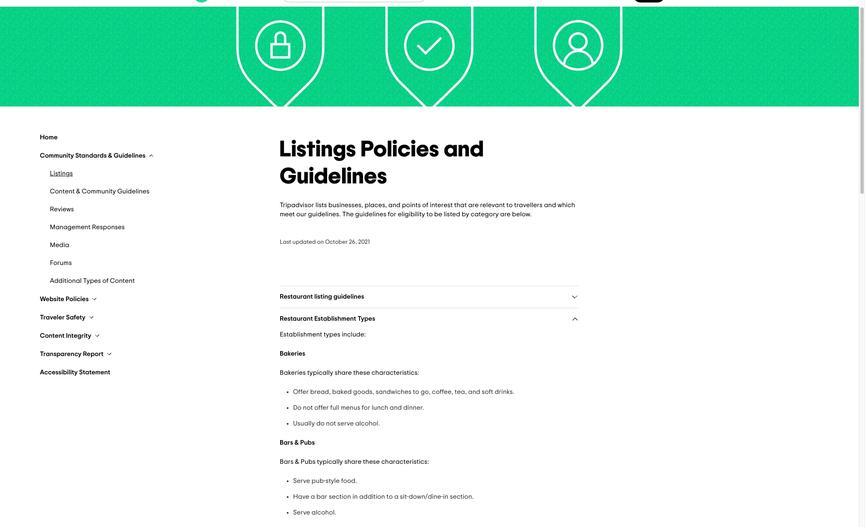 Task type: vqa. For each thing, say whether or not it's contained in the screenshot.
the topmost POLICIES
yes



Task type: describe. For each thing, give the bounding box(es) containing it.
& inside community standards & guidelines button
[[108, 152, 112, 159]]

of inside tripadvisor lists businesses, places, and points of interest that are relevant to travellers and which meet our guidelines. the guidelines for eligibility to be listed by category are below.
[[423, 202, 429, 208]]

0 vertical spatial characteristics:
[[372, 370, 420, 376]]

do
[[293, 404, 302, 411]]

food.
[[341, 478, 357, 484]]

media link
[[50, 241, 260, 249]]

reviews
[[50, 206, 74, 213]]

media
[[50, 242, 69, 248]]

serve pub-style food.
[[293, 478, 357, 484]]

do
[[317, 420, 325, 427]]

guidelines inside dropdown button
[[334, 293, 365, 300]]

report
[[83, 351, 104, 357]]

0 vertical spatial share
[[335, 370, 352, 376]]

have a bar section in addition to a sit-down/dine-in section.
[[293, 494, 474, 500]]

listings policies and guidelines
[[280, 139, 484, 188]]

traveler safety
[[40, 314, 86, 321]]

travellers
[[515, 202, 543, 208]]

bars & pubs
[[280, 439, 315, 446]]

restaurant for restaurant listing guidelines
[[280, 293, 313, 300]]

points
[[402, 202, 421, 208]]

responses
[[92, 224, 125, 231]]

1 vertical spatial not
[[326, 420, 336, 427]]

guidelines inside tripadvisor lists businesses, places, and points of interest that are relevant to travellers and which meet our guidelines. the guidelines for eligibility to be listed by category are below.
[[356, 211, 387, 218]]

menus
[[341, 404, 361, 411]]

offer
[[315, 404, 329, 411]]

forums
[[50, 260, 72, 266]]

include:
[[342, 331, 366, 338]]

tripadvisor lists businesses, places, and points of interest that are relevant to travellers and which meet our guidelines. the guidelines for eligibility to be listed by category are below.
[[280, 202, 577, 218]]

pubs for bars & pubs
[[300, 439, 315, 446]]

bars & pubs typically share these characteristics:
[[280, 459, 429, 465]]

guidelines.
[[308, 211, 341, 218]]

october
[[325, 239, 348, 245]]

0 vertical spatial not
[[303, 404, 313, 411]]

last updated on october 26, 2021
[[280, 239, 370, 245]]

be
[[435, 211, 443, 218]]

lunch
[[372, 404, 389, 411]]

tripadvisor
[[280, 202, 314, 208]]

tea,
[[455, 389, 467, 395]]

bars for bars & pubs typically share these characteristics:
[[280, 459, 294, 465]]

home
[[40, 134, 58, 141]]

additional types of content
[[50, 278, 135, 284]]

usually do not serve alcohol.
[[293, 420, 380, 427]]

tripadvisor image
[[193, 0, 272, 2]]

to up below.
[[507, 202, 513, 208]]

1 vertical spatial typically
[[317, 459, 343, 465]]

2 in from the left
[[444, 494, 449, 500]]

dinner.
[[404, 404, 425, 411]]

by
[[462, 211, 470, 218]]

offer
[[293, 389, 309, 395]]

types inside dropdown button
[[358, 315, 376, 322]]

lists
[[316, 202, 327, 208]]

1 vertical spatial share
[[345, 459, 362, 465]]

go,
[[421, 389, 431, 395]]

the
[[343, 211, 354, 218]]

meet
[[280, 211, 295, 218]]

goods,
[[353, 389, 375, 395]]

website policies
[[40, 296, 89, 303]]

establishment types include:
[[280, 331, 366, 338]]

transparency report button
[[40, 350, 113, 358]]

traveler
[[40, 314, 65, 321]]

below.
[[513, 211, 532, 218]]

traveler safety button
[[40, 313, 95, 322]]

website
[[40, 296, 64, 303]]

additional types of content link
[[50, 277, 260, 285]]

listings for listings
[[50, 170, 73, 177]]

pubs for bars & pubs typically share these characteristics:
[[301, 459, 316, 465]]

management responses link
[[50, 223, 260, 231]]

forums link
[[50, 259, 260, 267]]

statement
[[79, 369, 110, 376]]

bar
[[317, 494, 328, 500]]

updated
[[293, 239, 316, 245]]

1 vertical spatial these
[[363, 459, 380, 465]]

& for bars & pubs typically share these characteristics:
[[295, 459, 300, 465]]

establishment inside dropdown button
[[315, 315, 357, 322]]

category
[[471, 211, 499, 218]]

integrity
[[66, 332, 91, 339]]

pub-
[[312, 478, 326, 484]]

our
[[297, 211, 307, 218]]

1 horizontal spatial alcohol.
[[356, 420, 380, 427]]

section
[[329, 494, 351, 500]]

bakeries for bakeries
[[280, 350, 306, 357]]

guidelines for community standards & guidelines
[[114, 152, 146, 159]]

community inside community standards & guidelines button
[[40, 152, 74, 159]]

community standards & guidelines button
[[40, 151, 155, 160]]

restaurant listing guidelines
[[280, 293, 365, 300]]

businesses,
[[329, 202, 363, 208]]

content & community guidelines
[[50, 188, 150, 195]]

content integrity
[[40, 332, 91, 339]]

coffee,
[[432, 389, 454, 395]]

policies for listings
[[361, 139, 440, 161]]

soft
[[482, 389, 494, 395]]

management responses
[[50, 224, 125, 231]]

that
[[455, 202, 467, 208]]

offer bread, baked goods, sandwiches to go, coffee, tea, and soft drinks.
[[293, 389, 515, 395]]

bakeries for bakeries typically share these characteristics:
[[280, 370, 306, 376]]

1 vertical spatial are
[[501, 211, 511, 218]]

listed
[[444, 211, 461, 218]]

bread,
[[311, 389, 331, 395]]

safety
[[66, 314, 86, 321]]

to left go,
[[413, 389, 420, 395]]



Task type: locate. For each thing, give the bounding box(es) containing it.
serve for serve alcohol.
[[293, 509, 310, 516]]

listings for listings policies and guidelines
[[280, 139, 357, 161]]

0 vertical spatial alcohol.
[[356, 420, 380, 427]]

1 horizontal spatial not
[[326, 420, 336, 427]]

types
[[83, 278, 101, 284], [358, 315, 376, 322]]

not
[[303, 404, 313, 411], [326, 420, 336, 427]]

policies inside website policies button
[[66, 296, 89, 303]]

restaurant
[[280, 293, 313, 300], [280, 315, 313, 322]]

these up goods,
[[354, 370, 370, 376]]

1 horizontal spatial types
[[358, 315, 376, 322]]

1 vertical spatial alcohol.
[[312, 509, 337, 516]]

bakeries down establishment types include:
[[280, 350, 306, 357]]

standards
[[75, 152, 107, 159]]

content up reviews
[[50, 188, 75, 195]]

reviews link
[[50, 206, 260, 213]]

1 a from the left
[[311, 494, 315, 500]]

types right additional
[[83, 278, 101, 284]]

&
[[108, 152, 112, 159], [76, 188, 80, 195], [295, 439, 299, 446], [295, 459, 300, 465]]

typically
[[308, 370, 333, 376], [317, 459, 343, 465]]

1 horizontal spatial policies
[[361, 139, 440, 161]]

policies inside listings policies and guidelines
[[361, 139, 440, 161]]

accessibility statement link
[[40, 368, 270, 377]]

& down bars & pubs
[[295, 459, 300, 465]]

restaurant left listing
[[280, 293, 313, 300]]

& for bars & pubs
[[295, 439, 299, 446]]

a left the bar
[[311, 494, 315, 500]]

0 horizontal spatial are
[[469, 202, 479, 208]]

these up addition
[[363, 459, 380, 465]]

0 horizontal spatial listings
[[50, 170, 73, 177]]

relevant
[[481, 202, 505, 208]]

0 vertical spatial pubs
[[300, 439, 315, 446]]

bars down bars & pubs
[[280, 459, 294, 465]]

restaurant establishment types button
[[280, 315, 580, 323]]

are down the relevant
[[501, 211, 511, 218]]

of right points
[[423, 202, 429, 208]]

listings inside listings policies and guidelines
[[280, 139, 357, 161]]

0 vertical spatial types
[[83, 278, 101, 284]]

2 bakeries from the top
[[280, 370, 306, 376]]

establishment up types
[[315, 315, 357, 322]]

1 vertical spatial for
[[362, 404, 371, 411]]

0 vertical spatial restaurant
[[280, 293, 313, 300]]

& down usually
[[295, 439, 299, 446]]

to left the 'be'
[[427, 211, 433, 218]]

policies for website
[[66, 296, 89, 303]]

guidelines down listings link
[[117, 188, 150, 195]]

0 vertical spatial community
[[40, 152, 74, 159]]

0 vertical spatial policies
[[361, 139, 440, 161]]

for left 'lunch'
[[362, 404, 371, 411]]

which
[[558, 202, 576, 208]]

0 vertical spatial listings
[[280, 139, 357, 161]]

community down community standards & guidelines button
[[82, 188, 116, 195]]

community standards & guidelines
[[40, 152, 146, 159]]

for inside tripadvisor lists businesses, places, and points of interest that are relevant to travellers and which meet our guidelines. the guidelines for eligibility to be listed by category are below.
[[388, 211, 397, 218]]

1 vertical spatial types
[[358, 315, 376, 322]]

2 serve from the top
[[293, 509, 310, 516]]

are
[[469, 202, 479, 208], [501, 211, 511, 218]]

bakeries up offer at bottom
[[280, 370, 306, 376]]

2 restaurant from the top
[[280, 315, 313, 322]]

guidelines down places,
[[356, 211, 387, 218]]

these
[[354, 370, 370, 376], [363, 459, 380, 465]]

26,
[[349, 239, 357, 245]]

guidelines for content & community guidelines
[[117, 188, 150, 195]]

guidelines inside listings policies and guidelines
[[280, 166, 388, 188]]

1 horizontal spatial of
[[423, 202, 429, 208]]

types
[[324, 331, 341, 338]]

typically up the style
[[317, 459, 343, 465]]

& for content & community guidelines
[[76, 188, 80, 195]]

0 horizontal spatial a
[[311, 494, 315, 500]]

0 horizontal spatial policies
[[66, 296, 89, 303]]

1 bars from the top
[[280, 439, 293, 446]]

transparency
[[40, 351, 82, 357]]

0 horizontal spatial alcohol.
[[312, 509, 337, 516]]

0 horizontal spatial in
[[353, 494, 358, 500]]

0 vertical spatial serve
[[293, 478, 310, 484]]

1 vertical spatial bakeries
[[280, 370, 306, 376]]

of
[[423, 202, 429, 208], [102, 278, 109, 284]]

restaurant up establishment types include:
[[280, 315, 313, 322]]

1 horizontal spatial listings
[[280, 139, 357, 161]]

1 vertical spatial content
[[110, 278, 135, 284]]

0 vertical spatial for
[[388, 211, 397, 218]]

share up food.
[[345, 459, 362, 465]]

restaurant inside dropdown button
[[280, 293, 313, 300]]

sit-
[[400, 494, 409, 500]]

in left "section."
[[444, 494, 449, 500]]

content inside "link"
[[110, 278, 135, 284]]

guidelines inside community standards & guidelines button
[[114, 152, 146, 159]]

share up baked
[[335, 370, 352, 376]]

on
[[317, 239, 324, 245]]

serve alcohol.
[[293, 509, 337, 516]]

sandwiches
[[376, 389, 412, 395]]

2 a from the left
[[395, 494, 399, 500]]

management
[[50, 224, 91, 231]]

content for content integrity
[[40, 332, 65, 339]]

1 vertical spatial listings
[[50, 170, 73, 177]]

1 horizontal spatial a
[[395, 494, 399, 500]]

typically up bread,
[[308, 370, 333, 376]]

guidelines inside content & community guidelines link
[[117, 188, 150, 195]]

alcohol.
[[356, 420, 380, 427], [312, 509, 337, 516]]

for left eligibility
[[388, 211, 397, 218]]

0 vertical spatial content
[[50, 188, 75, 195]]

serve down have
[[293, 509, 310, 516]]

addition
[[360, 494, 385, 500]]

types up include:
[[358, 315, 376, 322]]

to left sit-
[[387, 494, 393, 500]]

listings link
[[50, 170, 260, 178]]

1 vertical spatial pubs
[[301, 459, 316, 465]]

in
[[353, 494, 358, 500], [444, 494, 449, 500]]

community down home
[[40, 152, 74, 159]]

content & community guidelines link
[[50, 188, 260, 196]]

alcohol. down the bar
[[312, 509, 337, 516]]

content
[[50, 188, 75, 195], [110, 278, 135, 284], [40, 332, 65, 339]]

1 vertical spatial bars
[[280, 459, 294, 465]]

1 vertical spatial serve
[[293, 509, 310, 516]]

bars
[[280, 439, 293, 446], [280, 459, 294, 465]]

full
[[331, 404, 340, 411]]

additional
[[50, 278, 82, 284]]

transparency report
[[40, 351, 104, 357]]

1 serve from the top
[[293, 478, 310, 484]]

0 horizontal spatial community
[[40, 152, 74, 159]]

do not offer full menus for lunch and dinner.
[[293, 404, 425, 411]]

accessibility
[[40, 369, 78, 376]]

2 vertical spatial content
[[40, 332, 65, 339]]

community inside content & community guidelines link
[[82, 188, 116, 195]]

are up by
[[469, 202, 479, 208]]

1 in from the left
[[353, 494, 358, 500]]

characteristics: up sit-
[[382, 459, 429, 465]]

pubs down usually
[[300, 439, 315, 446]]

guidelines up listings link
[[114, 152, 146, 159]]

for
[[388, 211, 397, 218], [362, 404, 371, 411]]

1 bakeries from the top
[[280, 350, 306, 357]]

last
[[280, 239, 292, 245]]

1 restaurant from the top
[[280, 293, 313, 300]]

establishment down restaurant establishment types
[[280, 331, 323, 338]]

0 vertical spatial typically
[[308, 370, 333, 376]]

have
[[293, 494, 310, 500]]

and
[[444, 139, 484, 161], [389, 202, 401, 208], [545, 202, 557, 208], [469, 389, 481, 395], [390, 404, 402, 411]]

and inside listings policies and guidelines
[[444, 139, 484, 161]]

& inside content & community guidelines link
[[76, 188, 80, 195]]

1 vertical spatial restaurant
[[280, 315, 313, 322]]

characteristics:
[[372, 370, 420, 376], [382, 459, 429, 465]]

1 vertical spatial establishment
[[280, 331, 323, 338]]

of inside "link"
[[102, 278, 109, 284]]

2021
[[359, 239, 370, 245]]

0 vertical spatial are
[[469, 202, 479, 208]]

a left sit-
[[395, 494, 399, 500]]

drinks.
[[495, 389, 515, 395]]

content for content & community guidelines
[[50, 188, 75, 195]]

guidelines for listings policies and guidelines
[[280, 166, 388, 188]]

restaurant inside dropdown button
[[280, 315, 313, 322]]

in right section
[[353, 494, 358, 500]]

baked
[[333, 389, 352, 395]]

1 vertical spatial guidelines
[[334, 293, 365, 300]]

accessibility statement
[[40, 369, 110, 376]]

1 vertical spatial of
[[102, 278, 109, 284]]

0 vertical spatial bakeries
[[280, 350, 306, 357]]

guidelines right listing
[[334, 293, 365, 300]]

restaurant for restaurant establishment types
[[280, 315, 313, 322]]

types inside "link"
[[83, 278, 101, 284]]

usually
[[293, 420, 315, 427]]

1 horizontal spatial in
[[444, 494, 449, 500]]

& up management
[[76, 188, 80, 195]]

0 vertical spatial these
[[354, 370, 370, 376]]

of right additional
[[102, 278, 109, 284]]

content down forums link
[[110, 278, 135, 284]]

pubs
[[300, 439, 315, 446], [301, 459, 316, 465]]

0 vertical spatial establishment
[[315, 315, 357, 322]]

1 vertical spatial characteristics:
[[382, 459, 429, 465]]

guidelines up lists
[[280, 166, 388, 188]]

policies
[[361, 139, 440, 161], [66, 296, 89, 303]]

content integrity button
[[40, 332, 101, 340]]

section.
[[450, 494, 474, 500]]

website policies button
[[40, 295, 98, 303]]

0 vertical spatial bars
[[280, 439, 293, 446]]

content inside button
[[40, 332, 65, 339]]

bars for bars & pubs
[[280, 439, 293, 446]]

listings
[[280, 139, 357, 161], [50, 170, 73, 177]]

interest
[[430, 202, 453, 208]]

pubs up pub-
[[301, 459, 316, 465]]

guidelines
[[356, 211, 387, 218], [334, 293, 365, 300]]

1 horizontal spatial community
[[82, 188, 116, 195]]

0 vertical spatial of
[[423, 202, 429, 208]]

listing
[[315, 293, 332, 300]]

0 horizontal spatial of
[[102, 278, 109, 284]]

serve
[[293, 478, 310, 484], [293, 509, 310, 516]]

style
[[326, 478, 340, 484]]

1 vertical spatial policies
[[66, 296, 89, 303]]

serve up have
[[293, 478, 310, 484]]

community
[[40, 152, 74, 159], [82, 188, 116, 195]]

bakeries
[[280, 350, 306, 357], [280, 370, 306, 376]]

None search field
[[283, 0, 427, 2]]

characteristics: up "sandwiches"
[[372, 370, 420, 376]]

0 vertical spatial guidelines
[[356, 211, 387, 218]]

0 horizontal spatial not
[[303, 404, 313, 411]]

share
[[335, 370, 352, 376], [345, 459, 362, 465]]

restaurant establishment types
[[280, 315, 376, 322]]

establishment
[[315, 315, 357, 322], [280, 331, 323, 338]]

2 bars from the top
[[280, 459, 294, 465]]

content down traveler
[[40, 332, 65, 339]]

0 horizontal spatial types
[[83, 278, 101, 284]]

a
[[311, 494, 315, 500], [395, 494, 399, 500]]

1 vertical spatial community
[[82, 188, 116, 195]]

1 horizontal spatial for
[[388, 211, 397, 218]]

places,
[[365, 202, 387, 208]]

serve for serve pub-style food.
[[293, 478, 310, 484]]

restaurant listing guidelines button
[[280, 293, 580, 301]]

alcohol. down do not offer full menus for lunch and dinner.
[[356, 420, 380, 427]]

0 horizontal spatial for
[[362, 404, 371, 411]]

& right standards
[[108, 152, 112, 159]]

bars down usually
[[280, 439, 293, 446]]

1 horizontal spatial are
[[501, 211, 511, 218]]



